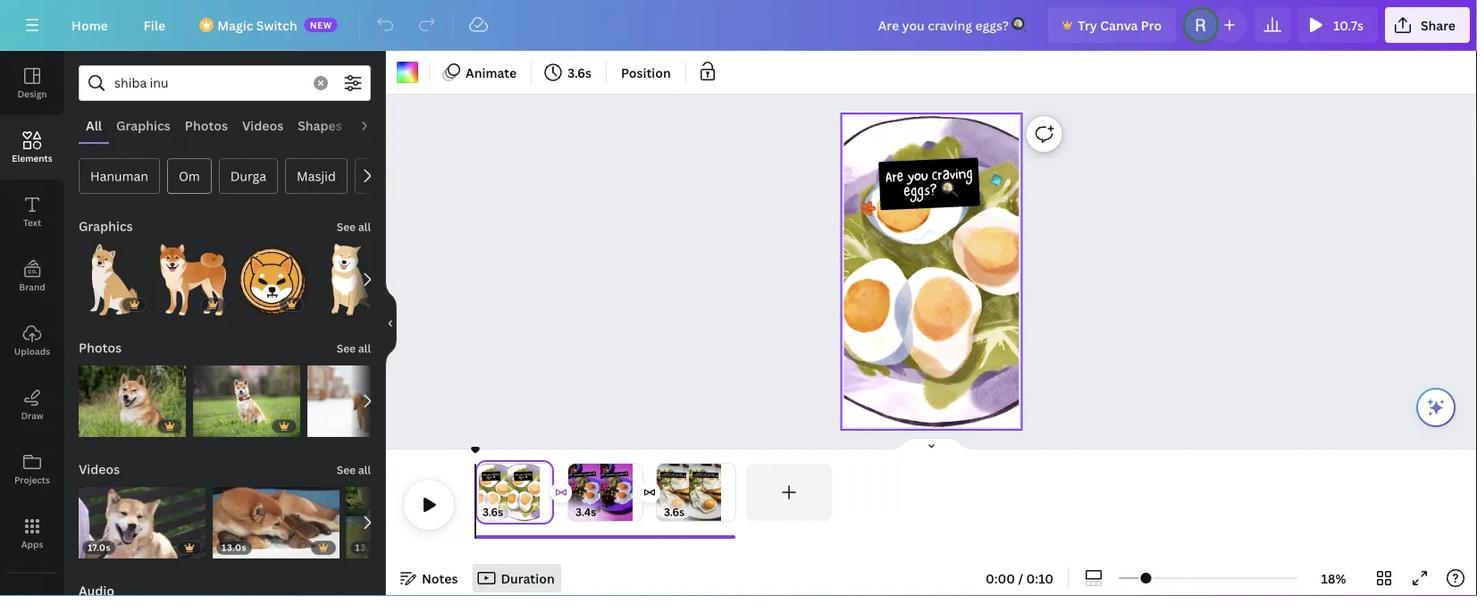 Task type: vqa. For each thing, say whether or not it's contained in the screenshot.
'January'
no



Task type: describe. For each thing, give the bounding box(es) containing it.
see for graphics
[[337, 219, 356, 234]]

0:00 / 0:10
[[986, 570, 1054, 587]]

3.4s
[[575, 504, 596, 519]]

home link
[[57, 7, 122, 43]]

uploads
[[14, 345, 50, 357]]

apps button
[[0, 501, 64, 566]]

all
[[86, 117, 102, 134]]

brand button
[[0, 244, 64, 308]]

all for graphics
[[358, 219, 371, 234]]

2 horizontal spatial 3.6s
[[664, 504, 685, 519]]

hide image
[[385, 281, 397, 366]]

shiba inu coin illustration image
[[236, 244, 307, 315]]

1 vertical spatial videos button
[[77, 451, 122, 487]]

1 horizontal spatial photos
[[185, 117, 228, 134]]

shiba-inu dog image
[[79, 365, 186, 437]]

shiba inu image
[[193, 365, 300, 437]]

are
[[885, 164, 904, 192]]

1 vertical spatial photos button
[[77, 330, 123, 365]]

telur button
[[355, 158, 408, 194]]

1 horizontal spatial 3.6s
[[568, 64, 592, 81]]

all for photos
[[358, 341, 371, 356]]

0 horizontal spatial 13.0s group
[[212, 476, 339, 559]]

Page title text field
[[511, 503, 518, 521]]

try canva pro
[[1078, 17, 1162, 34]]

position
[[621, 64, 671, 81]]

cute shiba inu clipart image
[[79, 244, 150, 315]]

1 vertical spatial graphics
[[79, 218, 133, 235]]

shapes button
[[291, 108, 349, 142]]

0:00
[[986, 570, 1015, 587]]

file
[[144, 17, 165, 34]]

trimming, start edge slider for 3.6s
[[657, 464, 669, 521]]

projects button
[[0, 437, 64, 501]]

are you craving eggs? 🍳
[[885, 161, 973, 206]]

3.4s button
[[575, 503, 596, 521]]

shapes
[[298, 117, 342, 134]]

main menu bar
[[0, 0, 1477, 51]]

see all button for graphics
[[335, 208, 373, 244]]

canva assistant image
[[1425, 397, 1447, 418]]

duration
[[501, 570, 555, 587]]

🍳
[[940, 177, 956, 205]]

1 horizontal spatial 3.6s button
[[539, 58, 599, 87]]

hide pages image
[[889, 437, 974, 451]]

craving
[[931, 161, 973, 190]]

all button
[[79, 108, 109, 142]]

masjid button
[[285, 158, 348, 194]]

1 13.0s from the left
[[221, 542, 247, 554]]

elements
[[12, 152, 52, 164]]

1 horizontal spatial videos
[[242, 117, 283, 134]]

trimming, end edge slider for 3.4s
[[630, 464, 643, 521]]

file button
[[129, 7, 180, 43]]

1 vertical spatial graphics button
[[77, 208, 135, 244]]

/
[[1018, 570, 1023, 587]]

all for videos
[[358, 462, 371, 477]]

brand
[[19, 281, 45, 293]]

audio button
[[349, 108, 399, 142]]

shiba inu image
[[307, 365, 416, 437]]

magic
[[217, 17, 253, 34]]

notes button
[[393, 564, 465, 592]]

see for photos
[[337, 341, 356, 356]]

Search elements search field
[[114, 66, 303, 100]]



Task type: locate. For each thing, give the bounding box(es) containing it.
0 vertical spatial photos
[[185, 117, 228, 134]]

see all button for videos
[[335, 451, 373, 487]]

0 horizontal spatial 3.6s button
[[483, 503, 503, 521]]

see left "hide" image
[[337, 341, 356, 356]]

cute happy shiba inu dog image
[[315, 244, 386, 315]]

hanuman
[[90, 168, 148, 185]]

see all button for photos
[[335, 330, 373, 365]]

videos
[[242, 117, 283, 134], [79, 461, 120, 478]]

0 horizontal spatial 13.0s
[[221, 542, 247, 554]]

0 vertical spatial photos button
[[178, 108, 235, 142]]

graphics
[[116, 117, 171, 134], [79, 218, 133, 235]]

graphics button
[[109, 108, 178, 142], [77, 208, 135, 244]]

om
[[179, 168, 200, 185]]

2 vertical spatial see
[[337, 462, 356, 477]]

3 all from the top
[[358, 462, 371, 477]]

0 vertical spatial all
[[358, 219, 371, 234]]

1 vertical spatial videos
[[79, 461, 120, 478]]

photos button
[[178, 108, 235, 142], [77, 330, 123, 365]]

draw button
[[0, 373, 64, 437]]

design
[[17, 88, 47, 100]]

photos
[[185, 117, 228, 134], [79, 339, 122, 356]]

2 vertical spatial see all button
[[335, 451, 373, 487]]

position button
[[614, 58, 678, 87]]

0 vertical spatial videos button
[[235, 108, 291, 142]]

side panel tab list
[[0, 51, 64, 596]]

1 horizontal spatial trimming, start edge slider
[[568, 464, 581, 521]]

10.7s button
[[1298, 7, 1378, 43]]

try canva pro button
[[1048, 7, 1176, 43]]

home
[[71, 17, 108, 34]]

0 vertical spatial see all button
[[335, 208, 373, 244]]

3 trimming, start edge slider from the left
[[657, 464, 669, 521]]

18% button
[[1305, 564, 1363, 592]]

0 horizontal spatial photos button
[[77, 330, 123, 365]]

masjid
[[297, 168, 336, 185]]

3.6s
[[568, 64, 592, 81], [483, 504, 503, 519], [664, 504, 685, 519]]

trimming, start edge slider left page title text box on the bottom of page
[[475, 464, 491, 521]]

text
[[23, 216, 41, 228]]

animate button
[[437, 58, 524, 87]]

all
[[358, 219, 371, 234], [358, 341, 371, 356], [358, 462, 371, 477]]

graphics button down hanuman button
[[77, 208, 135, 244]]

videos button
[[235, 108, 291, 142], [77, 451, 122, 487]]

switch
[[256, 17, 297, 34]]

1 trimming, end edge slider from the left
[[538, 464, 554, 521]]

0:10
[[1026, 570, 1054, 587]]

0 vertical spatial graphics
[[116, 117, 171, 134]]

see all button down shiba inu image at the left of page
[[335, 451, 373, 487]]

all down telur button
[[358, 219, 371, 234]]

see down shiba inu image at the left of page
[[337, 462, 356, 477]]

durga
[[230, 168, 266, 185]]

eggs?
[[903, 178, 938, 206]]

magic switch
[[217, 17, 297, 34]]

notes
[[422, 570, 458, 587]]

see for videos
[[337, 462, 356, 477]]

trimming, end edge slider
[[538, 464, 554, 521], [630, 464, 643, 521], [723, 464, 735, 521]]

2 horizontal spatial 3.6s button
[[664, 503, 685, 521]]

photos down 'search elements' search field
[[185, 117, 228, 134]]

3 see from the top
[[337, 462, 356, 477]]

2 horizontal spatial trimming, start edge slider
[[657, 464, 669, 521]]

3 see all button from the top
[[335, 451, 373, 487]]

1 vertical spatial see all button
[[335, 330, 373, 365]]

1 vertical spatial see all
[[337, 341, 371, 356]]

10.7s
[[1333, 17, 1364, 34]]

group
[[79, 233, 150, 315], [157, 233, 229, 315], [236, 233, 307, 315], [315, 244, 386, 315], [79, 355, 186, 437], [193, 355, 300, 437], [307, 365, 416, 437]]

see
[[337, 219, 356, 234], [337, 341, 356, 356], [337, 462, 356, 477]]

1 vertical spatial all
[[358, 341, 371, 356]]

videos button up durga button
[[235, 108, 291, 142]]

1 horizontal spatial trimming, end edge slider
[[630, 464, 643, 521]]

#ffffff image
[[397, 62, 418, 83]]

photos up the shiba-inu dog image on the bottom left of page
[[79, 339, 122, 356]]

1 see all button from the top
[[335, 208, 373, 244]]

18%
[[1321, 570, 1346, 587]]

trimming, start edge slider right page title text box on the bottom of page
[[568, 464, 581, 521]]

0 vertical spatial videos
[[242, 117, 283, 134]]

0 horizontal spatial trimming, end edge slider
[[538, 464, 554, 521]]

graphics down hanuman button
[[79, 218, 133, 235]]

1 horizontal spatial photos button
[[178, 108, 235, 142]]

trimming, start edge slider right 3.4s
[[657, 464, 669, 521]]

see all up cute happy shiba inu dog image
[[337, 219, 371, 234]]

share
[[1421, 17, 1456, 34]]

0 vertical spatial see all
[[337, 219, 371, 234]]

see all for photos
[[337, 341, 371, 356]]

standing shiba inu flat icon image
[[157, 244, 229, 315]]

all left "hide" image
[[358, 341, 371, 356]]

uploads button
[[0, 308, 64, 373]]

1 see all from the top
[[337, 219, 371, 234]]

text button
[[0, 180, 64, 244]]

2 13.0s from the left
[[355, 542, 380, 554]]

1 horizontal spatial 13.0s
[[355, 542, 380, 554]]

17.0s group
[[79, 476, 205, 559]]

13.0s
[[221, 542, 247, 554], [355, 542, 380, 554]]

om button
[[167, 158, 212, 194]]

0 horizontal spatial trimming, start edge slider
[[475, 464, 491, 521]]

all down shiba inu image at the left of page
[[358, 462, 371, 477]]

see all for graphics
[[337, 219, 371, 234]]

projects
[[14, 474, 50, 486]]

3.6s button
[[539, 58, 599, 87], [483, 503, 503, 521], [664, 503, 685, 521]]

apps
[[21, 538, 43, 550]]

0 vertical spatial see
[[337, 219, 356, 234]]

share button
[[1385, 7, 1470, 43]]

videos up durga button
[[242, 117, 283, 134]]

2 all from the top
[[358, 341, 371, 356]]

you
[[906, 163, 929, 191]]

3 trimming, end edge slider from the left
[[723, 464, 735, 521]]

3.6s left page title text box on the bottom of page
[[483, 504, 503, 519]]

elements button
[[0, 115, 64, 180]]

videos right projects button
[[79, 461, 120, 478]]

2 horizontal spatial trimming, end edge slider
[[723, 464, 735, 521]]

design button
[[0, 51, 64, 115]]

graphics button right all
[[109, 108, 178, 142]]

0 horizontal spatial videos button
[[77, 451, 122, 487]]

3.6s button left "position"
[[539, 58, 599, 87]]

duration button
[[472, 564, 562, 592]]

see all button left "hide" image
[[335, 330, 373, 365]]

photos button right uploads
[[77, 330, 123, 365]]

draw
[[21, 409, 43, 421]]

graphics right all button at the top of page
[[116, 117, 171, 134]]

1 horizontal spatial videos button
[[235, 108, 291, 142]]

Design title text field
[[864, 7, 1040, 43]]

audio
[[356, 117, 392, 134]]

see all button down telur button
[[335, 208, 373, 244]]

see up cute happy shiba inu dog image
[[337, 219, 356, 234]]

durga button
[[219, 158, 278, 194]]

new
[[310, 19, 332, 31]]

2 see all from the top
[[337, 341, 371, 356]]

see all left "hide" image
[[337, 341, 371, 356]]

pro
[[1141, 17, 1162, 34]]

trimming, start edge slider
[[475, 464, 491, 521], [568, 464, 581, 521], [657, 464, 669, 521]]

2 trimming, end edge slider from the left
[[630, 464, 643, 521]]

3.6s button right 3.4s button
[[664, 503, 685, 521]]

0 horizontal spatial videos
[[79, 461, 120, 478]]

2 vertical spatial see all
[[337, 462, 371, 477]]

1 see from the top
[[337, 219, 356, 234]]

13.0s group
[[212, 476, 339, 559], [346, 487, 473, 559]]

17.0s
[[88, 542, 111, 554]]

3.6s left "position"
[[568, 64, 592, 81]]

photos button down 'search elements' search field
[[178, 108, 235, 142]]

2 see from the top
[[337, 341, 356, 356]]

3.6s right 3.4s
[[664, 504, 685, 519]]

hanuman button
[[79, 158, 160, 194]]

1 all from the top
[[358, 219, 371, 234]]

1 horizontal spatial 13.0s group
[[346, 487, 473, 559]]

animate
[[466, 64, 517, 81]]

1 vertical spatial see
[[337, 341, 356, 356]]

videos button right projects button
[[77, 451, 122, 487]]

2 see all button from the top
[[335, 330, 373, 365]]

trimming, end edge slider for 3.6s
[[723, 464, 735, 521]]

0 vertical spatial graphics button
[[109, 108, 178, 142]]

0 horizontal spatial photos
[[79, 339, 122, 356]]

see all down shiba inu image at the left of page
[[337, 462, 371, 477]]

0 horizontal spatial 3.6s
[[483, 504, 503, 519]]

canva
[[1100, 17, 1138, 34]]

2 trimming, start edge slider from the left
[[568, 464, 581, 521]]

see all
[[337, 219, 371, 234], [337, 341, 371, 356], [337, 462, 371, 477]]

trimming, start edge slider for 3.4s
[[568, 464, 581, 521]]

try
[[1078, 17, 1097, 34]]

telur
[[366, 168, 396, 185]]

1 vertical spatial photos
[[79, 339, 122, 356]]

see all for videos
[[337, 462, 371, 477]]

1 trimming, start edge slider from the left
[[475, 464, 491, 521]]

see all button
[[335, 208, 373, 244], [335, 330, 373, 365], [335, 451, 373, 487]]

3 see all from the top
[[337, 462, 371, 477]]

magic media image
[[0, 580, 64, 596]]

2 vertical spatial all
[[358, 462, 371, 477]]

3.6s button left page title text box on the bottom of page
[[483, 503, 503, 521]]



